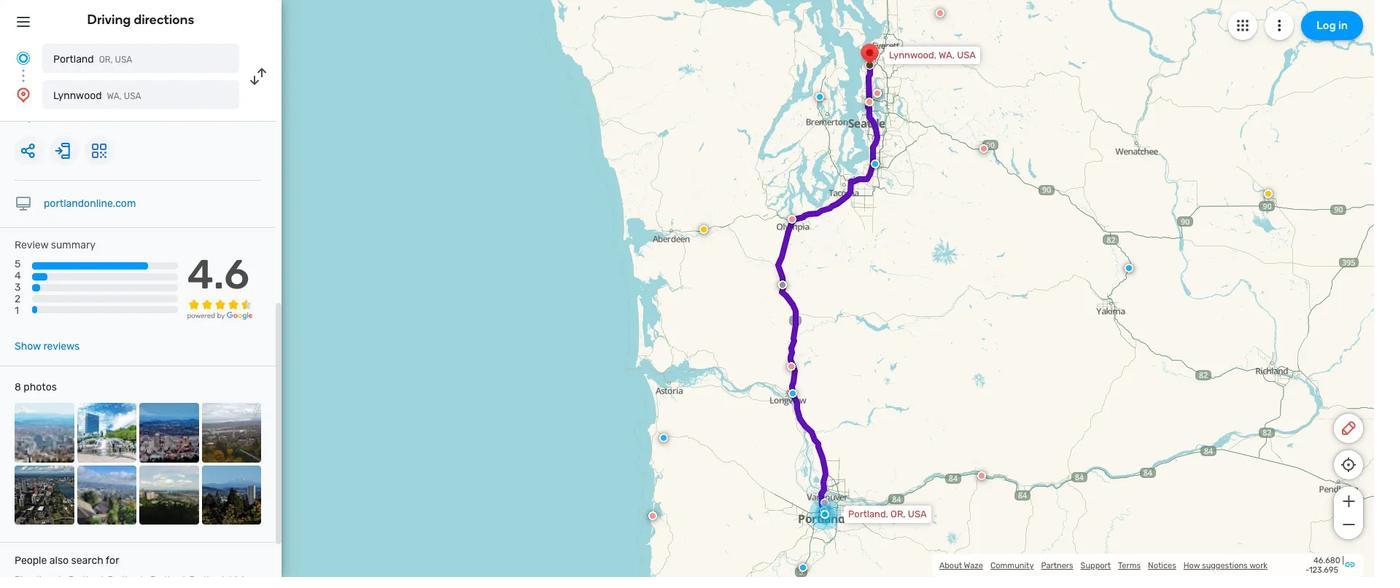 Task type: locate. For each thing, give the bounding box(es) containing it.
directions
[[134, 12, 194, 28]]

link image
[[1345, 559, 1357, 571]]

police image
[[871, 160, 880, 169], [1125, 264, 1134, 273], [660, 434, 668, 443]]

or,
[[99, 55, 113, 65], [15, 112, 31, 125], [891, 509, 906, 520]]

usa inside the lynnwood wa, usa
[[124, 91, 141, 101]]

how suggestions work link
[[1184, 562, 1268, 571]]

1 vertical spatial road closed image
[[980, 144, 989, 153]]

or, right "portland,"
[[891, 509, 906, 520]]

image 8 of portland, portland image
[[202, 466, 261, 526]]

usa right "portland,"
[[908, 509, 927, 520]]

pencil image
[[1341, 420, 1358, 438]]

0 vertical spatial road closed image
[[936, 9, 945, 18]]

for
[[106, 555, 119, 568]]

1 horizontal spatial or,
[[99, 55, 113, 65]]

summary
[[51, 239, 96, 252]]

people
[[15, 555, 47, 568]]

0 horizontal spatial police image
[[660, 434, 668, 443]]

terms
[[1119, 562, 1141, 571]]

reviews
[[43, 341, 80, 353]]

support
[[1081, 562, 1111, 571]]

2 vertical spatial police image
[[799, 564, 808, 573]]

usa inside portland or, usa
[[115, 55, 132, 65]]

usa down lynnwood
[[33, 112, 54, 125]]

current location image
[[15, 50, 32, 67]]

notices
[[1149, 562, 1177, 571]]

usa for portland
[[115, 55, 132, 65]]

0 horizontal spatial wa,
[[107, 91, 122, 101]]

portlandonline.com link
[[44, 198, 136, 210]]

road closed image
[[874, 89, 882, 98], [866, 98, 874, 107], [788, 215, 797, 224], [787, 363, 796, 371], [978, 472, 987, 481], [821, 499, 830, 508], [820, 507, 829, 516]]

8
[[15, 382, 21, 394]]

wa, inside the lynnwood wa, usa
[[107, 91, 122, 101]]

waze
[[964, 562, 984, 571]]

5 4 3 2 1
[[15, 258, 21, 318]]

wa,
[[939, 50, 955, 61], [107, 91, 122, 101]]

or, right portland
[[99, 55, 113, 65]]

0 horizontal spatial hazard image
[[700, 225, 709, 234]]

usa for lynnwood
[[124, 91, 141, 101]]

or, inside portland or, usa
[[99, 55, 113, 65]]

0 horizontal spatial road closed image
[[649, 512, 658, 521]]

0 vertical spatial hazard image
[[1265, 190, 1273, 198]]

lynnwood wa, usa
[[53, 90, 141, 102]]

or, for portland
[[99, 55, 113, 65]]

2 horizontal spatial police image
[[816, 93, 825, 101]]

0 vertical spatial or,
[[99, 55, 113, 65]]

wa, for lynnwood
[[107, 91, 122, 101]]

4
[[15, 270, 21, 283]]

review summary
[[15, 239, 96, 252]]

portlandonline.com
[[44, 198, 136, 210]]

review
[[15, 239, 48, 252]]

suggestions
[[1203, 562, 1248, 571]]

5
[[15, 258, 21, 271]]

1 vertical spatial wa,
[[107, 91, 122, 101]]

how
[[1184, 562, 1201, 571]]

1 vertical spatial police image
[[789, 390, 798, 398]]

or, for portland,
[[891, 509, 906, 520]]

1
[[15, 305, 19, 318]]

wa, right lynnwood
[[107, 91, 122, 101]]

0 horizontal spatial or,
[[15, 112, 31, 125]]

usa down portland or, usa
[[124, 91, 141, 101]]

terms link
[[1119, 562, 1141, 571]]

2 horizontal spatial road closed image
[[980, 144, 989, 153]]

usa for portland,
[[908, 509, 927, 520]]

or, down location icon
[[15, 112, 31, 125]]

image 6 of portland, portland image
[[77, 466, 136, 526]]

0 vertical spatial police image
[[816, 93, 825, 101]]

work
[[1250, 562, 1268, 571]]

1 horizontal spatial police image
[[799, 564, 808, 573]]

image 3 of portland, portland image
[[139, 404, 199, 463]]

police image
[[816, 93, 825, 101], [789, 390, 798, 398], [799, 564, 808, 573]]

0 horizontal spatial police image
[[789, 390, 798, 398]]

0 vertical spatial police image
[[871, 160, 880, 169]]

123.695
[[1310, 566, 1339, 576]]

search
[[71, 555, 103, 568]]

about waze community partners support terms notices how suggestions work
[[940, 562, 1268, 571]]

about waze link
[[940, 562, 984, 571]]

1 vertical spatial police image
[[1125, 264, 1134, 273]]

photos
[[24, 382, 57, 394]]

hazard image
[[1265, 190, 1273, 198], [700, 225, 709, 234]]

location image
[[15, 86, 32, 104]]

usa
[[958, 50, 976, 61], [115, 55, 132, 65], [124, 91, 141, 101], [33, 112, 54, 125], [908, 509, 927, 520]]

1 horizontal spatial wa,
[[939, 50, 955, 61]]

wa, right the lynnwood,
[[939, 50, 955, 61]]

0 vertical spatial wa,
[[939, 50, 955, 61]]

1 horizontal spatial police image
[[871, 160, 880, 169]]

computer image
[[15, 196, 32, 213]]

2 vertical spatial or,
[[891, 509, 906, 520]]

usa down "driving"
[[115, 55, 132, 65]]

-
[[1306, 566, 1310, 576]]

1 horizontal spatial road closed image
[[936, 9, 945, 18]]

2 horizontal spatial or,
[[891, 509, 906, 520]]

46.680
[[1314, 557, 1341, 566]]

road closed image
[[936, 9, 945, 18], [980, 144, 989, 153], [649, 512, 658, 521]]

accident image
[[779, 281, 787, 290]]

usa right the lynnwood,
[[958, 50, 976, 61]]



Task type: describe. For each thing, give the bounding box(es) containing it.
show
[[15, 341, 41, 353]]

2
[[15, 294, 21, 306]]

1 vertical spatial hazard image
[[700, 225, 709, 234]]

people also search for
[[15, 555, 119, 568]]

2 vertical spatial police image
[[660, 434, 668, 443]]

image 7 of portland, portland image
[[139, 466, 199, 526]]

1 horizontal spatial hazard image
[[1265, 190, 1273, 198]]

portland or, usa
[[53, 53, 132, 66]]

lynnwood,
[[890, 50, 937, 61]]

about
[[940, 562, 963, 571]]

image 4 of portland, portland image
[[202, 404, 261, 463]]

lynnwood
[[53, 90, 102, 102]]

portland
[[53, 53, 94, 66]]

2 vertical spatial road closed image
[[649, 512, 658, 521]]

partners link
[[1042, 562, 1074, 571]]

community
[[991, 562, 1034, 571]]

3
[[15, 282, 21, 294]]

driving directions
[[87, 12, 194, 28]]

portland, or, usa
[[849, 509, 927, 520]]

usa for lynnwood,
[[958, 50, 976, 61]]

image 2 of portland, portland image
[[77, 404, 136, 463]]

notices link
[[1149, 562, 1177, 571]]

wa, for lynnwood,
[[939, 50, 955, 61]]

8 photos
[[15, 382, 57, 394]]

community link
[[991, 562, 1034, 571]]

show reviews
[[15, 341, 80, 353]]

46.680 | -123.695
[[1306, 557, 1345, 576]]

zoom in image
[[1340, 493, 1358, 511]]

4.6
[[187, 251, 250, 299]]

portland,
[[849, 509, 889, 520]]

or, usa
[[15, 112, 54, 125]]

also
[[49, 555, 69, 568]]

|
[[1343, 557, 1345, 566]]

image 1 of portland, portland image
[[15, 404, 74, 463]]

driving
[[87, 12, 131, 28]]

lynnwood, wa, usa
[[890, 50, 976, 61]]

zoom out image
[[1340, 517, 1358, 534]]

image 5 of portland, portland image
[[15, 466, 74, 526]]

partners
[[1042, 562, 1074, 571]]

2 horizontal spatial police image
[[1125, 264, 1134, 273]]

support link
[[1081, 562, 1111, 571]]

1 vertical spatial or,
[[15, 112, 31, 125]]



Task type: vqa. For each thing, say whether or not it's contained in the screenshot.
at
no



